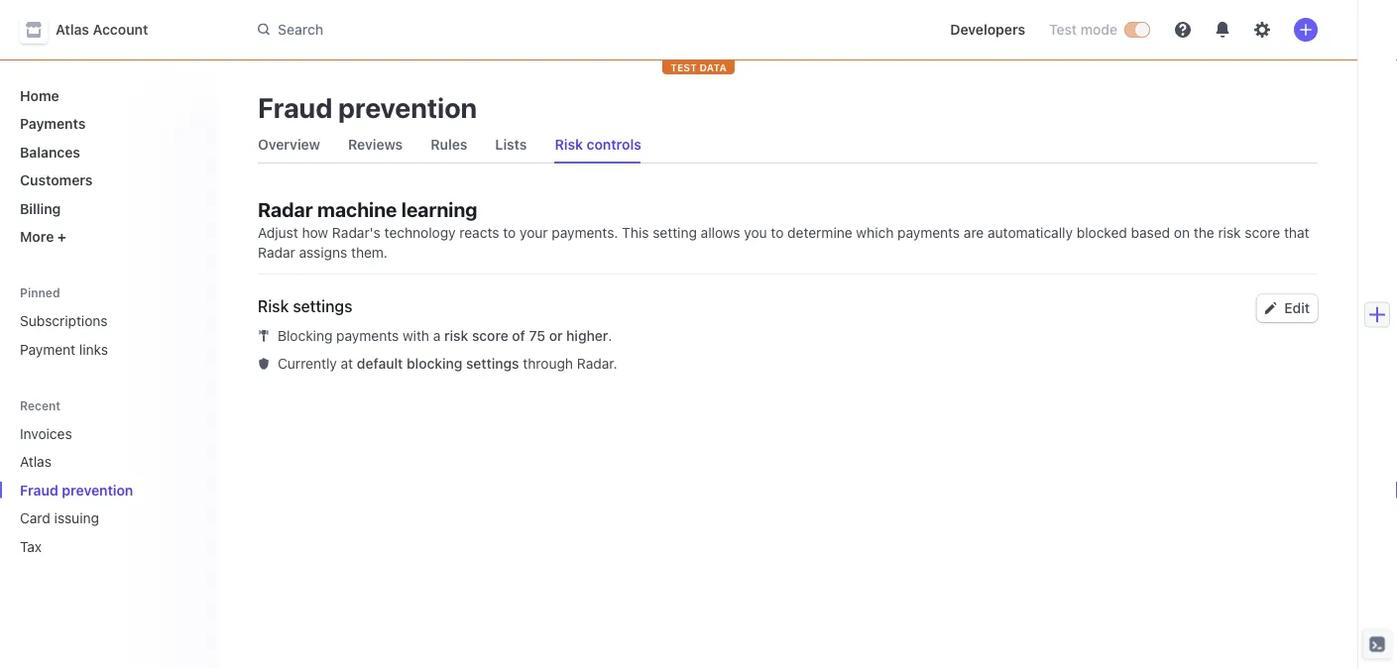 Task type: describe. For each thing, give the bounding box(es) containing it.
atlas for atlas account
[[56, 21, 89, 38]]

1 vertical spatial score
[[472, 328, 509, 344]]

home link
[[12, 79, 202, 112]]

fraud prevention link
[[12, 474, 175, 506]]

.
[[608, 328, 612, 344]]

developers link
[[943, 14, 1034, 46]]

technology
[[385, 225, 456, 241]]

learning
[[402, 197, 478, 221]]

test
[[1050, 21, 1077, 38]]

recent navigation links element
[[0, 397, 218, 563]]

payment
[[20, 341, 75, 358]]

risk for risk controls
[[555, 136, 583, 153]]

prevention inside recent element
[[62, 482, 133, 499]]

which
[[857, 225, 894, 241]]

recent element
[[0, 418, 218, 563]]

how
[[302, 225, 328, 241]]

machine
[[317, 197, 397, 221]]

risk controls link
[[547, 131, 650, 159]]

balances link
[[12, 136, 202, 168]]

on
[[1175, 225, 1191, 241]]

blocked
[[1077, 225, 1128, 241]]

account
[[93, 21, 148, 38]]

risk inside radar machine learning adjust how radar's technology reacts to your payments. this setting allows you to determine which payments are automatically blocked based on the risk score that radar assigns them.
[[1219, 225, 1242, 241]]

currently at default blocking settings through radar.
[[278, 356, 618, 372]]

pinned
[[20, 286, 60, 300]]

2 radar from the top
[[258, 245, 295, 261]]

controls
[[587, 136, 642, 153]]

you
[[744, 225, 768, 241]]

reviews link
[[340, 131, 411, 159]]

adjust
[[258, 225, 298, 241]]

customers link
[[12, 164, 202, 196]]

test
[[671, 62, 697, 73]]

risk controls
[[555, 136, 642, 153]]

svg image
[[1265, 303, 1277, 315]]

+
[[57, 229, 66, 245]]

reacts
[[460, 225, 500, 241]]

recent
[[20, 399, 61, 412]]

pinned element
[[12, 305, 202, 366]]

1 to from the left
[[503, 225, 516, 241]]

1 radar from the top
[[258, 197, 313, 221]]

blocking
[[407, 356, 463, 372]]

fraud inside recent element
[[20, 482, 58, 499]]

subscriptions link
[[12, 305, 202, 337]]

determine
[[788, 225, 853, 241]]

edit
[[1285, 300, 1311, 316]]

1 vertical spatial payments
[[337, 328, 399, 344]]

links
[[79, 341, 108, 358]]

75
[[529, 328, 546, 344]]

data
[[700, 62, 727, 73]]

are
[[964, 225, 984, 241]]

them.
[[351, 245, 388, 261]]

assigns
[[299, 245, 347, 261]]

score inside radar machine learning adjust how radar's technology reacts to your payments. this setting allows you to determine which payments are automatically blocked based on the risk score that radar assigns them.
[[1245, 225, 1281, 241]]

with
[[403, 328, 430, 344]]

blocking payments with a risk score of 75 or higher .
[[278, 328, 612, 344]]

0 vertical spatial settings
[[293, 297, 353, 316]]

1 horizontal spatial fraud
[[258, 91, 333, 124]]

the
[[1194, 225, 1215, 241]]

subscriptions
[[20, 313, 108, 329]]

radar machine learning adjust how radar's technology reacts to your payments. this setting allows you to determine which payments are automatically blocked based on the risk score that radar assigns them.
[[258, 197, 1310, 261]]

overview
[[258, 136, 320, 153]]

issuing
[[54, 510, 99, 527]]

this
[[622, 225, 649, 241]]

setting
[[653, 225, 697, 241]]

more +
[[20, 229, 66, 245]]

balances
[[20, 144, 80, 160]]

1 horizontal spatial fraud prevention
[[258, 91, 477, 124]]

your
[[520, 225, 548, 241]]

higher
[[567, 328, 608, 344]]

based
[[1132, 225, 1171, 241]]



Task type: locate. For each thing, give the bounding box(es) containing it.
help image
[[1176, 22, 1192, 38]]

settings image
[[1255, 22, 1271, 38]]

1 vertical spatial radar
[[258, 245, 295, 261]]

payments left are
[[898, 225, 960, 241]]

rules link
[[423, 131, 476, 159]]

tab list
[[250, 127, 1318, 164]]

settings up blocking
[[293, 297, 353, 316]]

Search text field
[[246, 12, 806, 48]]

atlas down invoices
[[20, 454, 52, 470]]

score
[[1245, 225, 1281, 241], [472, 328, 509, 344]]

risk
[[555, 136, 583, 153], [258, 297, 289, 316]]

1 vertical spatial fraud
[[20, 482, 58, 499]]

currently
[[278, 356, 337, 372]]

atlas
[[56, 21, 89, 38], [20, 454, 52, 470]]

to left the your
[[503, 225, 516, 241]]

0 horizontal spatial payments
[[337, 328, 399, 344]]

settings down of
[[466, 356, 519, 372]]

rules
[[431, 136, 468, 153]]

tab list containing overview
[[250, 127, 1318, 164]]

home
[[20, 87, 59, 104]]

payments
[[898, 225, 960, 241], [337, 328, 399, 344]]

fraud up overview
[[258, 91, 333, 124]]

pinned navigation links element
[[12, 285, 202, 366]]

allows
[[701, 225, 741, 241]]

radar
[[258, 197, 313, 221], [258, 245, 295, 261]]

0 vertical spatial risk
[[555, 136, 583, 153]]

radar.
[[577, 356, 618, 372]]

more
[[20, 229, 54, 245]]

Search search field
[[246, 12, 806, 48]]

payments
[[20, 116, 86, 132]]

0 vertical spatial risk
[[1219, 225, 1242, 241]]

0 horizontal spatial to
[[503, 225, 516, 241]]

payment links
[[20, 341, 108, 358]]

mode
[[1081, 21, 1118, 38]]

0 horizontal spatial fraud prevention
[[20, 482, 133, 499]]

1 vertical spatial settings
[[466, 356, 519, 372]]

atlas for atlas
[[20, 454, 52, 470]]

reviews
[[348, 136, 403, 153]]

blocking
[[278, 328, 333, 344]]

radar up adjust
[[258, 197, 313, 221]]

0 vertical spatial payments
[[898, 225, 960, 241]]

tax
[[20, 539, 42, 555]]

risk up blocking
[[258, 297, 289, 316]]

0 horizontal spatial prevention
[[62, 482, 133, 499]]

0 horizontal spatial fraud
[[20, 482, 58, 499]]

atlas link
[[12, 446, 175, 478]]

1 horizontal spatial payments
[[898, 225, 960, 241]]

1 vertical spatial atlas
[[20, 454, 52, 470]]

card issuing
[[20, 510, 99, 527]]

risk for risk settings
[[258, 297, 289, 316]]

risk right 'the'
[[1219, 225, 1242, 241]]

card issuing link
[[12, 502, 175, 535]]

1 horizontal spatial risk
[[555, 136, 583, 153]]

atlas account
[[56, 21, 148, 38]]

radar down adjust
[[258, 245, 295, 261]]

0 horizontal spatial risk
[[445, 328, 469, 344]]

test data
[[671, 62, 727, 73]]

atlas inside "link"
[[20, 454, 52, 470]]

risk right a
[[445, 328, 469, 344]]

0 vertical spatial atlas
[[56, 21, 89, 38]]

default
[[357, 356, 403, 372]]

risk left controls
[[555, 136, 583, 153]]

0 horizontal spatial atlas
[[20, 454, 52, 470]]

1 horizontal spatial settings
[[466, 356, 519, 372]]

atlas inside button
[[56, 21, 89, 38]]

1 vertical spatial fraud prevention
[[20, 482, 133, 499]]

payments.
[[552, 225, 618, 241]]

settings
[[293, 297, 353, 316], [466, 356, 519, 372]]

0 vertical spatial prevention
[[338, 91, 477, 124]]

invoices link
[[12, 418, 175, 450]]

billing link
[[12, 192, 202, 225]]

through
[[523, 356, 573, 372]]

risk settings
[[258, 297, 353, 316]]

test mode
[[1050, 21, 1118, 38]]

developers
[[951, 21, 1026, 38]]

overview link
[[250, 131, 328, 159]]

1 horizontal spatial risk
[[1219, 225, 1242, 241]]

0 vertical spatial fraud
[[258, 91, 333, 124]]

automatically
[[988, 225, 1073, 241]]

prevention up the "card issuing" link
[[62, 482, 133, 499]]

payment links link
[[12, 333, 202, 366]]

core navigation links element
[[12, 79, 202, 253]]

at
[[341, 356, 353, 372]]

risk
[[1219, 225, 1242, 241], [445, 328, 469, 344]]

fraud prevention inside recent element
[[20, 482, 133, 499]]

1 horizontal spatial to
[[771, 225, 784, 241]]

fraud prevention up issuing
[[20, 482, 133, 499]]

lists link
[[488, 131, 535, 159]]

0 vertical spatial score
[[1245, 225, 1281, 241]]

1 horizontal spatial score
[[1245, 225, 1281, 241]]

payments inside radar machine learning adjust how radar's technology reacts to your payments. this setting allows you to determine which payments are automatically blocked based on the risk score that radar assigns them.
[[898, 225, 960, 241]]

radar's
[[332, 225, 381, 241]]

card
[[20, 510, 50, 527]]

1 vertical spatial risk
[[445, 328, 469, 344]]

of
[[512, 328, 526, 344]]

invoices
[[20, 426, 72, 442]]

0 vertical spatial fraud prevention
[[258, 91, 477, 124]]

fraud up card
[[20, 482, 58, 499]]

tax link
[[12, 531, 175, 563]]

fraud
[[258, 91, 333, 124], [20, 482, 58, 499]]

billing
[[20, 200, 61, 217]]

2 to from the left
[[771, 225, 784, 241]]

1 vertical spatial risk
[[258, 297, 289, 316]]

0 horizontal spatial score
[[472, 328, 509, 344]]

0 horizontal spatial settings
[[293, 297, 353, 316]]

payments link
[[12, 108, 202, 140]]

atlas left account on the left top of the page
[[56, 21, 89, 38]]

search
[[278, 21, 324, 37]]

to right you
[[771, 225, 784, 241]]

0 vertical spatial radar
[[258, 197, 313, 221]]

a
[[433, 328, 441, 344]]

1 horizontal spatial atlas
[[56, 21, 89, 38]]

to
[[503, 225, 516, 241], [771, 225, 784, 241]]

score left of
[[472, 328, 509, 344]]

that
[[1285, 225, 1310, 241]]

lists
[[495, 136, 527, 153]]

fraud prevention up reviews
[[258, 91, 477, 124]]

1 vertical spatial prevention
[[62, 482, 133, 499]]

fraud prevention
[[258, 91, 477, 124], [20, 482, 133, 499]]

edit button
[[1257, 295, 1318, 322]]

prevention
[[338, 91, 477, 124], [62, 482, 133, 499]]

atlas account button
[[20, 16, 168, 44]]

payments up default
[[337, 328, 399, 344]]

1 horizontal spatial prevention
[[338, 91, 477, 124]]

or
[[549, 328, 563, 344]]

notifications image
[[1215, 22, 1231, 38]]

customers
[[20, 172, 93, 188]]

prevention up reviews
[[338, 91, 477, 124]]

0 horizontal spatial risk
[[258, 297, 289, 316]]

score left "that"
[[1245, 225, 1281, 241]]



Task type: vqa. For each thing, say whether or not it's contained in the screenshot.
Payment
yes



